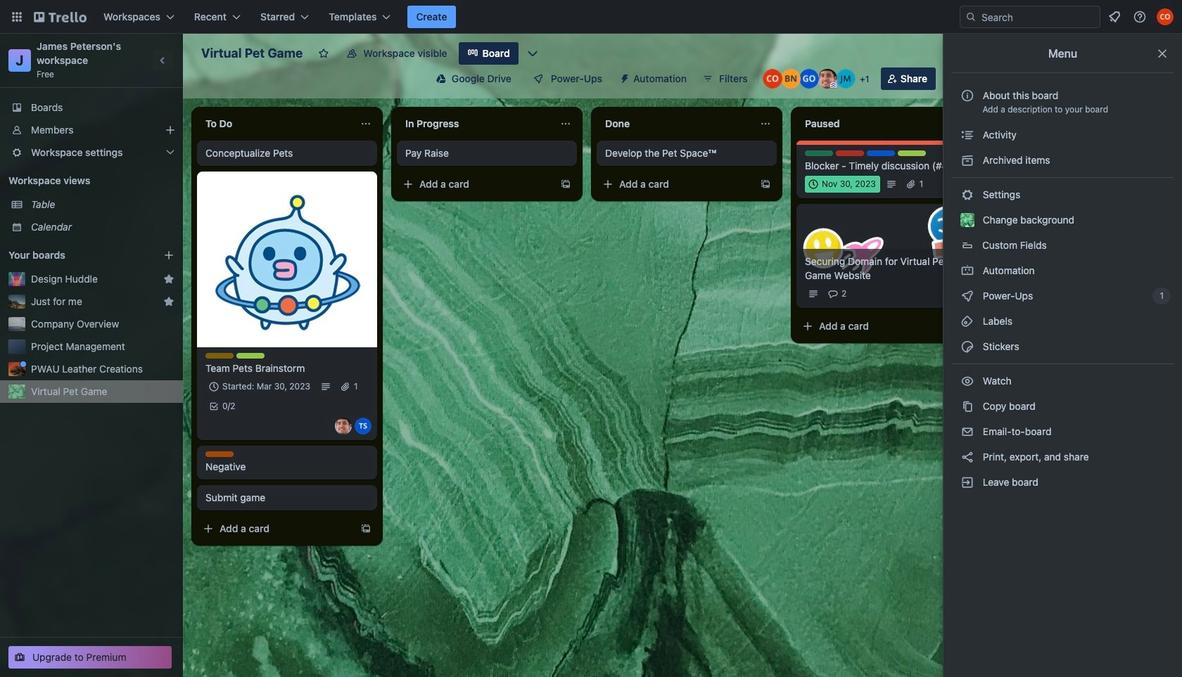 Task type: vqa. For each thing, say whether or not it's contained in the screenshot.
CREATE FROM TEMPLATE… icon to the middle
yes



Task type: describe. For each thing, give the bounding box(es) containing it.
1 horizontal spatial james peterson (jamespeterson93) image
[[818, 69, 838, 89]]

3 sm image from the top
[[961, 425, 975, 439]]

google drive icon image
[[436, 74, 446, 84]]

0 notifications image
[[1107, 8, 1124, 25]]

primary element
[[0, 0, 1183, 34]]

color: yellow, title: none image
[[206, 353, 234, 359]]

4 sm image from the top
[[961, 451, 975, 465]]

open information menu image
[[1133, 10, 1148, 24]]

your boards with 6 items element
[[8, 247, 142, 264]]

color: green, title: "goal" element
[[805, 151, 834, 156]]

0 vertical spatial create from template… image
[[760, 179, 772, 190]]

2 starred icon image from the top
[[163, 296, 175, 308]]

Board name text field
[[194, 42, 310, 65]]

1 vertical spatial james peterson (jamespeterson93) image
[[335, 418, 352, 435]]

christina overa (christinaovera) image
[[763, 69, 783, 89]]

ben nelson (bennelson96) image
[[781, 69, 801, 89]]

christina overa (christinaovera) image
[[1157, 8, 1174, 25]]

5 sm image from the top
[[961, 476, 975, 490]]

1 sm image from the top
[[961, 188, 975, 202]]

color: orange, title: none image
[[206, 452, 234, 458]]

this member is an admin of this board. image
[[831, 82, 837, 89]]

search image
[[966, 11, 977, 23]]



Task type: locate. For each thing, give the bounding box(es) containing it.
james peterson (jamespeterson93) image
[[818, 69, 838, 89], [335, 418, 352, 435]]

workspace navigation collapse icon image
[[153, 51, 173, 70]]

jeremy miller (jeremymiller198) image
[[836, 69, 856, 89]]

None text field
[[197, 113, 355, 135], [397, 113, 555, 135], [597, 113, 755, 135], [797, 113, 955, 135], [197, 113, 355, 135], [397, 113, 555, 135], [597, 113, 755, 135], [797, 113, 955, 135]]

0 horizontal spatial create from template… image
[[360, 524, 372, 535]]

star or unstar board image
[[318, 48, 330, 59]]

0 horizontal spatial james peterson (jamespeterson93) image
[[335, 418, 352, 435]]

2 sm image from the top
[[961, 264, 975, 278]]

starred icon image
[[163, 274, 175, 285], [163, 296, 175, 308]]

customize views image
[[526, 46, 540, 61]]

tara schultz (taraschultz7) image
[[355, 418, 372, 435]]

0 vertical spatial james peterson (jamespeterson93) image
[[818, 69, 838, 89]]

color: blue, title: "fyi" element
[[867, 151, 896, 156]]

james peterson (jamespeterson93) image right the ben nelson (bennelson96) image
[[818, 69, 838, 89]]

gary orlando (garyorlando) image
[[800, 69, 819, 89]]

0 vertical spatial starred icon image
[[163, 274, 175, 285]]

1 vertical spatial starred icon image
[[163, 296, 175, 308]]

sm image
[[614, 68, 634, 87], [961, 128, 975, 142], [961, 153, 975, 168], [961, 289, 975, 303], [961, 315, 975, 329], [961, 340, 975, 354], [961, 375, 975, 389], [961, 400, 975, 414]]

color: bold lime, title: none image
[[898, 151, 927, 156]]

Search field
[[977, 7, 1100, 27]]

james peterson (jamespeterson93) image left tara schultz (taraschultz7) icon
[[335, 418, 352, 435]]

None checkbox
[[805, 176, 881, 193]]

create from template… image
[[760, 179, 772, 190], [360, 524, 372, 535]]

1 starred icon image from the top
[[163, 274, 175, 285]]

1 vertical spatial create from template… image
[[360, 524, 372, 535]]

color: red, title: "blocker" element
[[836, 151, 865, 156]]

back to home image
[[34, 6, 87, 28]]

1 horizontal spatial create from template… image
[[760, 179, 772, 190]]

sm image
[[961, 188, 975, 202], [961, 264, 975, 278], [961, 425, 975, 439], [961, 451, 975, 465], [961, 476, 975, 490]]

create from template… image
[[560, 179, 572, 190]]

add board image
[[163, 250, 175, 261]]

color: bold lime, title: "team task" element
[[237, 353, 265, 359]]



